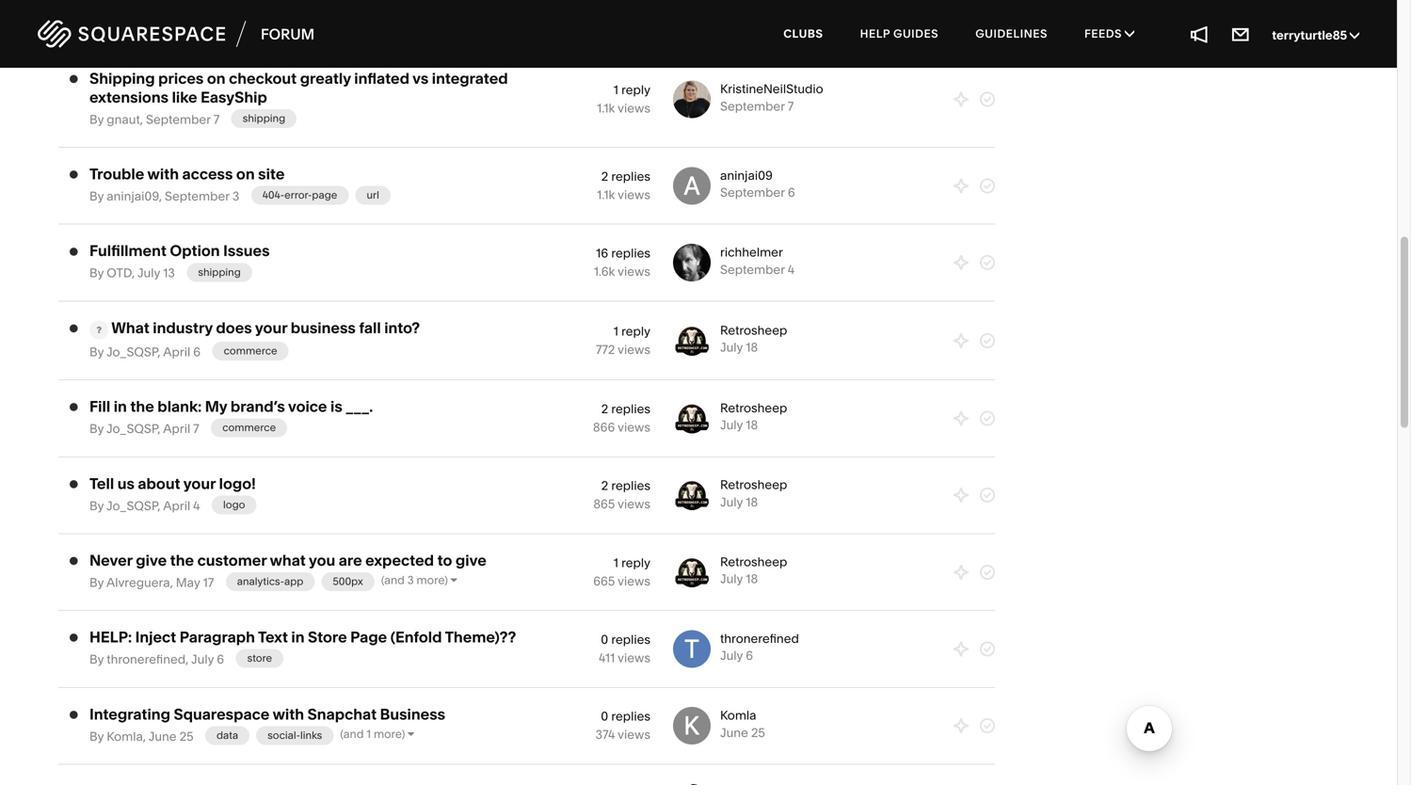 Task type: vqa. For each thing, say whether or not it's contained in the screenshot.


Task type: describe. For each thing, give the bounding box(es) containing it.
july 18 link for fill in the blank: my brand's voice is ___.
[[720, 418, 758, 433]]

fill
[[89, 397, 110, 416]]

go to first unread post image for fill
[[70, 403, 78, 412]]

, for squarespace
[[143, 729, 146, 744]]

1.1k for shipping prices on checkout greatly inflated vs integrated extensions like easyship
[[597, 101, 615, 116]]

0 for integrating squarespace with snapchat business
[[601, 709, 608, 724]]

july for 1 reply 665 views
[[720, 572, 743, 587]]

fulfillment
[[89, 242, 167, 260]]

gnaut
[[107, 112, 140, 127]]

retrosheep image for reply
[[673, 322, 711, 359]]

6 down paragraph
[[217, 652, 224, 667]]

clubs link
[[767, 9, 840, 58]]

september for trouble with access on site
[[720, 185, 785, 200]]

komla image
[[673, 707, 711, 745]]

(enfold
[[391, 628, 442, 647]]

customer
[[197, 551, 267, 570]]

richhelmer image
[[673, 244, 711, 282]]

commerce link for april 7
[[211, 419, 287, 438]]

1 jo_sqsp link from the top
[[106, 345, 158, 360]]

richhelmer link
[[720, 245, 783, 260]]

go to first unread post image for never
[[70, 557, 78, 566]]

404-
[[263, 189, 285, 202]]

your for about
[[183, 474, 216, 493]]

by for integrating squarespace with snapchat business
[[89, 729, 104, 744]]

paragraph
[[180, 628, 255, 647]]

snapchat
[[308, 705, 377, 723]]

by alvreguera , may 17
[[89, 575, 214, 590]]

guitarchitect
[[107, 16, 180, 31]]

fill in the blank: my brand's voice is ___.
[[89, 397, 373, 416]]

may
[[176, 575, 200, 590]]

what industry does your business fall into?
[[111, 319, 420, 337]]

1 down snapchat
[[367, 727, 371, 741]]

by guitarchitect , october 1
[[89, 16, 241, 31]]

retrosheep july 18 for fill in the blank: my brand's voice is ___.
[[720, 401, 788, 433]]

text
[[258, 628, 288, 647]]

1 vertical spatial aninjai09 link
[[107, 189, 159, 204]]

aninjai09 inside aninjai09 september 6
[[720, 168, 773, 183]]

0 vertical spatial thronerefined
[[720, 631, 799, 646]]

0 horizontal spatial with
[[147, 165, 179, 183]]

otd link
[[107, 266, 132, 281]]

1 for 1 reply 1.1k views
[[614, 83, 619, 98]]

reply inside 1 reply 772 views
[[622, 324, 651, 339]]

retrosheep for fill in the blank: my brand's voice is ___.
[[720, 401, 788, 416]]

on inside shipping prices on checkout greatly inflated vs integrated extensions like easyship
[[207, 69, 226, 87]]

1 for 1 reply 772 views
[[614, 324, 619, 339]]

views for tell us about your logo!
[[618, 497, 651, 512]]

0 horizontal spatial in
[[114, 397, 127, 416]]

like
[[172, 88, 197, 106]]

caret down image for (and 1 more)
[[408, 728, 414, 740]]

, for in
[[158, 421, 161, 437]]

0 horizontal spatial 4
[[193, 498, 200, 513]]

retrosheep for never give the customer what you are expected to give
[[720, 554, 788, 569]]

july for 2 replies 865 views
[[720, 495, 743, 510]]

1 horizontal spatial aninjai09 link
[[720, 168, 773, 183]]

never
[[89, 551, 133, 570]]

(and 1 more)
[[340, 727, 408, 741]]

analytics-
[[237, 575, 284, 588]]

app
[[284, 575, 304, 588]]

jo_sqsp link for us
[[106, 498, 158, 513]]

july for 2 replies 866 views
[[720, 418, 743, 433]]

terryturtle85 link
[[1272, 28, 1360, 43]]

the for blank:
[[130, 397, 154, 416]]

messages image
[[1231, 24, 1252, 44]]

2 replies 866 views
[[593, 402, 651, 435]]

replies for trouble with access on site
[[611, 169, 651, 184]]

industry
[[153, 319, 213, 337]]

feeds
[[1085, 27, 1125, 40]]

prices
[[158, 69, 204, 87]]

go to first unread post image for trouble
[[70, 170, 78, 180]]

0 horizontal spatial 3
[[232, 189, 239, 204]]

1 18 from the top
[[746, 340, 758, 355]]

replies for fulfillment option issues
[[611, 246, 651, 261]]

0 horizontal spatial thronerefined
[[107, 652, 186, 667]]

fill in the blank: my brand's voice is ___. link
[[89, 397, 373, 416]]

you
[[309, 551, 335, 570]]

september for fulfillment option issues
[[720, 262, 785, 277]]

vs
[[413, 69, 429, 87]]

retrosheep link for fill in the blank: my brand's voice is ___.
[[720, 401, 788, 416]]

into?
[[384, 319, 420, 337]]

jo_sqsp for us
[[106, 498, 158, 513]]

by for help: inject paragraph text in store page (enfold theme)??
[[89, 652, 104, 667]]

thronerefined image
[[673, 630, 711, 668]]

0 horizontal spatial aninjai09
[[107, 189, 159, 204]]

kristineneilstudio september 7
[[720, 82, 824, 114]]

7 for integrated
[[214, 112, 220, 127]]

0 replies 374 views
[[596, 709, 651, 743]]

16 replies 1.6k views
[[594, 246, 651, 279]]

retrosheep link for tell us about your logo!
[[720, 478, 788, 493]]

replies for integrating squarespace with snapchat business
[[611, 709, 651, 724]]

business
[[380, 705, 446, 723]]

by gnaut , september 7
[[89, 112, 220, 127]]

page
[[350, 628, 387, 647]]

2 for tell us about your logo!
[[602, 478, 608, 494]]

shipping link for on
[[231, 109, 297, 128]]

june 25 link
[[720, 725, 765, 740]]

shipping for issues
[[198, 266, 241, 279]]

jo_sqsp link for in
[[106, 421, 158, 437]]

18 for never give the customer what you are expected to give
[[746, 572, 758, 587]]

caret down image for terryturtle85
[[1350, 28, 1360, 42]]

by jo_sqsp , april 4
[[89, 498, 200, 513]]

option
[[170, 242, 220, 260]]

2 replies 1.1k views
[[597, 169, 651, 202]]

views inside 1 reply 772 views
[[618, 342, 651, 357]]

404-error-page link
[[251, 186, 349, 205]]

0 horizontal spatial june
[[149, 729, 177, 744]]

411
[[599, 651, 615, 666]]

feeds link
[[1068, 9, 1152, 58]]

5 by from the top
[[89, 345, 104, 360]]

what
[[270, 551, 306, 570]]

shipping
[[89, 69, 155, 87]]

374
[[596, 728, 615, 743]]

, for with
[[159, 189, 162, 204]]

, for us
[[158, 498, 161, 513]]

about
[[138, 474, 180, 493]]

help: inject paragraph text in store page (enfold theme)??
[[89, 628, 516, 647]]

kristineneilstudio image
[[673, 81, 711, 118]]

retrosheep image for never give the customer what you are expected to give
[[673, 553, 711, 591]]

store
[[247, 652, 272, 665]]

trouble with access on site
[[89, 165, 285, 183]]

aninjai09 september 6
[[720, 168, 795, 200]]

links
[[300, 729, 322, 742]]

september down trouble with access on site link
[[165, 189, 230, 204]]

6 inside thronerefined july 6
[[746, 648, 753, 664]]

help:
[[89, 628, 132, 647]]

variants
[[265, 16, 303, 29]]

retrosheep image for replies
[[673, 400, 711, 437]]

fulfillment option issues
[[89, 242, 270, 260]]

commerce for april 6
[[224, 345, 277, 357]]

issues
[[223, 242, 270, 260]]

1.6k
[[594, 264, 615, 279]]

1 vertical spatial thronerefined link
[[107, 652, 186, 667]]

integrated
[[432, 69, 508, 87]]

expected
[[366, 551, 434, 570]]

by otd , july 13
[[89, 266, 175, 281]]

business
[[291, 319, 356, 337]]

shipping prices on checkout greatly inflated vs integrated extensions like easyship
[[89, 69, 508, 106]]

772
[[596, 342, 615, 357]]

help: inject paragraph text in store page (enfold theme)?? link
[[89, 628, 516, 647]]

shipping for on
[[243, 112, 285, 125]]

guides
[[894, 27, 939, 40]]

is
[[331, 397, 343, 416]]

logo
[[223, 498, 245, 511]]

1 reply 1.1k views
[[597, 83, 651, 116]]

error-
[[285, 189, 312, 202]]

1 retrosheep july 18 from the top
[[720, 323, 788, 355]]

april for blank:
[[163, 421, 190, 437]]

alvreguera link
[[106, 575, 170, 590]]

july for 0 replies 411 views
[[720, 648, 743, 664]]

september 7 link
[[720, 99, 794, 114]]

inflated
[[354, 69, 410, 87]]

notifications image
[[1189, 24, 1210, 44]]

0 vertical spatial komla link
[[720, 708, 757, 723]]

aninjai09 image
[[673, 167, 711, 205]]

865
[[594, 497, 615, 512]]

retrosheep link for never give the customer what you are expected to give
[[720, 554, 788, 569]]

october
[[186, 16, 234, 31]]

commerce for april 7
[[222, 422, 276, 434]]

1 right october
[[237, 16, 241, 31]]

1 retrosheep link from the top
[[720, 323, 788, 338]]

by jo_sqsp , april 7
[[89, 421, 199, 437]]

go to first unread post image for shipping
[[70, 74, 78, 84]]

variants link
[[253, 13, 314, 32]]

to
[[437, 551, 452, 570]]

guidelines
[[976, 27, 1048, 40]]



Task type: locate. For each thing, give the bounding box(es) containing it.
7 for is
[[193, 421, 199, 437]]

0 vertical spatial shipping link
[[231, 109, 297, 128]]

replies up 865
[[611, 478, 651, 494]]

aninjai09
[[720, 168, 773, 183], [107, 189, 159, 204]]

by down fill at left bottom
[[89, 421, 104, 437]]

go to first unread post image for help:
[[70, 633, 78, 643]]

0 vertical spatial aninjai09 link
[[720, 168, 773, 183]]

1 horizontal spatial your
[[255, 319, 287, 337]]

go to first unread post image left the shipping
[[70, 74, 78, 84]]

your right the 'does'
[[255, 319, 287, 337]]

2 vertical spatial jo_sqsp
[[106, 498, 158, 513]]

commerce link down what industry does your business fall into?
[[212, 342, 289, 361]]

by left gnaut
[[89, 112, 104, 127]]

0 up "374"
[[601, 709, 608, 724]]

1 vertical spatial komla
[[107, 729, 143, 744]]

1 vertical spatial go to first unread post image
[[70, 324, 78, 333]]

terryturtle85
[[1272, 28, 1350, 43]]

by down the trouble
[[89, 189, 104, 204]]

0 vertical spatial aninjai09
[[720, 168, 773, 183]]

4 views from the top
[[618, 342, 651, 357]]

1 vertical spatial in
[[291, 628, 305, 647]]

views inside "0 replies 374 views"
[[618, 728, 651, 743]]

june
[[720, 725, 748, 740], [149, 729, 177, 744]]

1 horizontal spatial shipping
[[243, 112, 285, 125]]

1 for 1 reply 665 views
[[614, 555, 619, 570]]

3 april from the top
[[163, 498, 190, 513]]

1 1.1k from the top
[[597, 101, 615, 116]]

gnaut link
[[107, 112, 140, 127]]

replies inside 2 replies 865 views
[[611, 478, 651, 494]]

your for does
[[255, 319, 287, 337]]

0 vertical spatial on
[[207, 69, 226, 87]]

8 views from the top
[[618, 651, 651, 666]]

commerce link down the brand's
[[211, 419, 287, 438]]

0 horizontal spatial shipping
[[198, 266, 241, 279]]

0 vertical spatial 0
[[601, 632, 608, 647]]

caret down image inside feeds link
[[1125, 28, 1135, 39]]

0 vertical spatial commerce
[[224, 345, 277, 357]]

replies inside 2 replies 1.1k views
[[611, 169, 651, 184]]

access
[[182, 165, 233, 183]]

1 vertical spatial 0
[[601, 709, 608, 724]]

1 left kristineneilstudio image
[[614, 83, 619, 98]]

0 vertical spatial 2
[[602, 169, 608, 184]]

, down industry
[[158, 345, 161, 360]]

1 go to first unread post image from the top
[[70, 74, 78, 84]]

500px link
[[322, 573, 375, 591]]

1 reply 665 views
[[593, 555, 651, 589]]

shipping link down easyship
[[231, 109, 297, 128]]

3 retrosheep july 18 from the top
[[720, 478, 788, 510]]

1 reply 772 views
[[596, 324, 651, 357]]

1 horizontal spatial 25
[[751, 725, 765, 740]]

june inside komla june 25
[[720, 725, 748, 740]]

july inside thronerefined july 6
[[720, 648, 743, 664]]

replies up 866
[[611, 402, 651, 417]]

, for give
[[170, 575, 173, 590]]

1 vertical spatial 1.1k
[[597, 187, 615, 202]]

views right 865
[[618, 497, 651, 512]]

2 retrosheep from the top
[[720, 401, 788, 416]]

help guides
[[860, 27, 939, 40]]

0 vertical spatial retrosheep image
[[673, 322, 711, 359]]

0 inside 0 replies 411 views
[[601, 632, 608, 647]]

views inside 0 replies 411 views
[[618, 651, 651, 666]]

4 down september 6 link
[[788, 262, 795, 277]]

views left kristineneilstudio image
[[618, 101, 651, 116]]

, for option
[[132, 266, 135, 281]]

1 horizontal spatial caret down image
[[1125, 28, 1135, 39]]

reply inside 1 reply 1.1k views
[[622, 83, 651, 98]]

shipping down option on the top left
[[198, 266, 241, 279]]

7 by from the top
[[89, 498, 104, 513]]

views right 411
[[618, 651, 651, 666]]

september 6 link
[[720, 185, 795, 200]]

1 views from the top
[[618, 101, 651, 116]]

us
[[117, 474, 135, 493]]

1.1k inside 1 reply 1.1k views
[[597, 101, 615, 116]]

4 retrosheep link from the top
[[720, 554, 788, 569]]

2 give from the left
[[456, 551, 487, 570]]

thronerefined up july 6 link
[[720, 631, 799, 646]]

are
[[339, 551, 362, 570]]

views for integrating squarespace with snapchat business
[[618, 728, 651, 743]]

commerce down the brand's
[[222, 422, 276, 434]]

september inside kristineneilstudio september 7
[[720, 99, 785, 114]]

reply left kristineneilstudio image
[[622, 83, 651, 98]]

by aninjai09 , september 3
[[89, 189, 239, 204]]

retrosheep image
[[673, 322, 711, 359], [673, 400, 711, 437]]

1 horizontal spatial more)
[[417, 573, 448, 587]]

2 vertical spatial go to first unread post image
[[70, 480, 78, 489]]

3 reply from the top
[[622, 555, 651, 570]]

views for fulfillment option issues
[[618, 264, 651, 279]]

4 retrosheep from the top
[[720, 554, 788, 569]]

2 up 16
[[602, 169, 608, 184]]

, down fulfillment
[[132, 266, 135, 281]]

2 horizontal spatial caret down image
[[1350, 28, 1360, 42]]

1 vertical spatial aninjai09
[[107, 189, 159, 204]]

2 jo_sqsp link from the top
[[106, 421, 158, 437]]

18
[[746, 340, 758, 355], [746, 418, 758, 433], [746, 495, 758, 510], [746, 572, 758, 587]]

, for prices
[[140, 112, 143, 127]]

2 vertical spatial april
[[163, 498, 190, 513]]

kristineneilstudio link
[[720, 82, 824, 97]]

komla link up june 25 link
[[720, 708, 757, 723]]

by komla , june 25
[[89, 729, 194, 744]]

april for your
[[163, 498, 190, 513]]

by jo_sqsp , april 6
[[89, 345, 201, 360]]

1 horizontal spatial 7
[[214, 112, 220, 127]]

4 by from the top
[[89, 266, 104, 281]]

1 horizontal spatial in
[[291, 628, 305, 647]]

1 replies from the top
[[611, 169, 651, 184]]

in
[[114, 397, 127, 416], [291, 628, 305, 647]]

logo!
[[219, 474, 256, 493]]

richhelmer september 4
[[720, 245, 795, 277]]

retrosheep july 18
[[720, 323, 788, 355], [720, 401, 788, 433], [720, 478, 788, 510], [720, 554, 788, 587]]

7 views from the top
[[618, 574, 651, 589]]

6
[[788, 185, 795, 200], [193, 345, 201, 360], [746, 648, 753, 664], [217, 652, 224, 667]]

replies inside "16 replies 1.6k views"
[[611, 246, 651, 261]]

0 vertical spatial (and
[[381, 573, 405, 587]]

aninjai09 up september 6 link
[[720, 168, 773, 183]]

0 horizontal spatial on
[[207, 69, 226, 87]]

1 horizontal spatial 3
[[407, 573, 414, 587]]

what industry does your business fall into? link
[[111, 319, 420, 337]]

social-
[[268, 729, 300, 742]]

september up richhelmer link
[[720, 185, 785, 200]]

url link
[[355, 186, 391, 205]]

6 right thronerefined image
[[746, 648, 753, 664]]

1 horizontal spatial give
[[456, 551, 487, 570]]

komla down integrating
[[107, 729, 143, 744]]

jo_sqsp link
[[106, 345, 158, 360], [106, 421, 158, 437], [106, 498, 158, 513]]

0 vertical spatial go to first unread post image
[[70, 74, 78, 84]]

by down integrating
[[89, 729, 104, 744]]

by thronerefined , july 6
[[89, 652, 224, 667]]

shipping
[[243, 112, 285, 125], [198, 266, 241, 279]]

1 vertical spatial commerce link
[[211, 419, 287, 438]]

september down like
[[146, 112, 211, 127]]

reply down "16 replies 1.6k views"
[[622, 324, 651, 339]]

june down integrating
[[149, 729, 177, 744]]

, down about
[[158, 498, 161, 513]]

april
[[163, 345, 190, 360], [163, 421, 190, 437], [163, 498, 190, 513]]

replies
[[611, 169, 651, 184], [611, 246, 651, 261], [611, 402, 651, 417], [611, 478, 651, 494], [611, 632, 651, 647], [611, 709, 651, 724]]

inject
[[135, 628, 176, 647]]

store
[[308, 628, 347, 647]]

, for inject
[[186, 652, 189, 667]]

(and for business
[[340, 727, 364, 741]]

jo_sqsp link down 'us'
[[106, 498, 158, 513]]

replies left aninjai09 image
[[611, 169, 651, 184]]

jo_sqsp for in
[[106, 421, 158, 437]]

, down the trouble with access on site
[[159, 189, 162, 204]]

help
[[860, 27, 890, 40]]

retrosheep
[[720, 323, 788, 338], [720, 401, 788, 416], [720, 478, 788, 493], [720, 554, 788, 569]]

1 vertical spatial with
[[273, 705, 304, 723]]

0 vertical spatial jo_sqsp
[[106, 345, 158, 360]]

2 reply from the top
[[622, 324, 651, 339]]

views inside 1 reply 665 views
[[618, 574, 651, 589]]

go to first unread post image
[[70, 170, 78, 180], [70, 247, 78, 256], [70, 403, 78, 412], [70, 557, 78, 566], [70, 633, 78, 643], [70, 710, 78, 720]]

replies inside "0 replies 374 views"
[[611, 709, 651, 724]]

1 horizontal spatial komla link
[[720, 708, 757, 723]]

2 views from the top
[[618, 187, 651, 202]]

april down industry
[[163, 345, 190, 360]]

retrosheep image right the 2 replies 866 views
[[673, 400, 711, 437]]

3 jo_sqsp link from the top
[[106, 498, 158, 513]]

1 horizontal spatial thronerefined link
[[720, 631, 799, 646]]

analytics-app
[[237, 575, 304, 588]]

retrosheep july 18 for tell us about your logo!
[[720, 478, 788, 510]]

views for help: inject paragraph text in store page (enfold theme)??
[[618, 651, 651, 666]]

1 2 from the top
[[602, 169, 608, 184]]

with up social-
[[273, 705, 304, 723]]

1 vertical spatial retrosheep image
[[673, 553, 711, 591]]

1 vertical spatial shipping link
[[187, 263, 252, 282]]

go to first unread post image
[[70, 74, 78, 84], [70, 324, 78, 333], [70, 480, 78, 489]]

shipping link down option on the top left
[[187, 263, 252, 282]]

views for fill in the blank: my brand's voice is ___.
[[618, 420, 651, 435]]

views inside "16 replies 1.6k views"
[[618, 264, 651, 279]]

in right fill at left bottom
[[114, 397, 127, 416]]

views for shipping prices on checkout greatly inflated vs integrated extensions like easyship
[[618, 101, 651, 116]]

25 inside komla june 25
[[751, 725, 765, 740]]

1 vertical spatial april
[[163, 421, 190, 437]]

on up easyship
[[207, 69, 226, 87]]

3 replies from the top
[[611, 402, 651, 417]]

more) down business
[[374, 727, 405, 741]]

1 retrosheep from the top
[[720, 323, 788, 338]]

0
[[601, 632, 608, 647], [601, 709, 608, 724]]

1 vertical spatial the
[[170, 551, 194, 570]]

shipping prices on checkout greatly inflated vs integrated extensions like easyship link
[[89, 69, 508, 106]]

0 horizontal spatial (and
[[340, 727, 364, 741]]

what
[[111, 319, 150, 337]]

0 vertical spatial shipping
[[243, 112, 285, 125]]

in right text
[[291, 628, 305, 647]]

5 go to first unread post image from the top
[[70, 633, 78, 643]]

views inside 2 replies 1.1k views
[[618, 187, 651, 202]]

1 july 18 link from the top
[[720, 340, 758, 355]]

september for shipping prices on checkout greatly inflated vs integrated extensions like easyship
[[720, 99, 785, 114]]

0 vertical spatial komla
[[720, 708, 757, 723]]

, down blank: on the bottom of page
[[158, 421, 161, 437]]

your left logo! at the left
[[183, 474, 216, 493]]

6 views from the top
[[618, 497, 651, 512]]

fulfillment option issues link
[[89, 242, 270, 260]]

16
[[596, 246, 608, 261]]

(and
[[381, 573, 405, 587], [340, 727, 364, 741]]

trouble
[[89, 165, 144, 183]]

0 horizontal spatial komla
[[107, 729, 143, 744]]

2 april from the top
[[163, 421, 190, 437]]

views left aninjai09 image
[[618, 187, 651, 202]]

alvreguera
[[106, 575, 170, 590]]

9 views from the top
[[618, 728, 651, 743]]

2 july 18 link from the top
[[720, 418, 758, 433]]

4 inside richhelmer september 4
[[788, 262, 795, 277]]

1 horizontal spatial (and
[[381, 573, 405, 587]]

6 replies from the top
[[611, 709, 651, 724]]

by for shipping prices on checkout greatly inflated vs integrated extensions like easyship
[[89, 112, 104, 127]]

1 reply from the top
[[622, 83, 651, 98]]

0 horizontal spatial caret down image
[[408, 728, 414, 740]]

1 vertical spatial 4
[[193, 498, 200, 513]]

1 vertical spatial shipping
[[198, 266, 241, 279]]

replies for fill in the blank: my brand's voice is ___.
[[611, 402, 651, 417]]

go to first unread post image left the help:
[[70, 633, 78, 643]]

go to first unread post image left never
[[70, 557, 78, 566]]

(and down the "expected"
[[381, 573, 405, 587]]

caret down image
[[1125, 28, 1135, 39], [1350, 28, 1360, 42], [408, 728, 414, 740]]

logo link
[[212, 496, 257, 514]]

by for never give the customer what you are expected to give
[[89, 575, 104, 590]]

views right 1.6k
[[618, 264, 651, 279]]

1 horizontal spatial with
[[273, 705, 304, 723]]

thronerefined link up july 6 link
[[720, 631, 799, 646]]

september inside richhelmer september 4
[[720, 262, 785, 277]]

1 inside 1 reply 772 views
[[614, 324, 619, 339]]

retrosheep image right 2 replies 865 views
[[673, 477, 711, 514]]

1.1k for trouble with access on site
[[597, 187, 615, 202]]

5 views from the top
[[618, 420, 651, 435]]

3 go to first unread post image from the top
[[70, 480, 78, 489]]

squarespace forum image
[[38, 17, 315, 50]]

,
[[180, 16, 183, 31], [140, 112, 143, 127], [159, 189, 162, 204], [132, 266, 135, 281], [158, 345, 161, 360], [158, 421, 161, 437], [158, 498, 161, 513], [170, 575, 173, 590], [186, 652, 189, 667], [143, 729, 146, 744]]

3 retrosheep from the top
[[720, 478, 788, 493]]

1 give from the left
[[136, 551, 167, 570]]

more)
[[417, 573, 448, 587], [374, 727, 405, 741]]

voice
[[288, 397, 327, 416]]

july 18 link for tell us about your logo!
[[720, 495, 758, 510]]

question image
[[96, 325, 102, 335]]

0 vertical spatial retrosheep image
[[673, 477, 711, 514]]

replies up 411
[[611, 632, 651, 647]]

0 horizontal spatial komla link
[[107, 729, 143, 744]]

1 jo_sqsp from the top
[[106, 345, 158, 360]]

the for customer
[[170, 551, 194, 570]]

0 vertical spatial thronerefined link
[[720, 631, 799, 646]]

0 vertical spatial commerce link
[[212, 342, 289, 361]]

2 18 from the top
[[746, 418, 758, 433]]

10 by from the top
[[89, 729, 104, 744]]

go to first unread post image for fulfillment
[[70, 247, 78, 256]]

0 vertical spatial 3
[[232, 189, 239, 204]]

1 vertical spatial on
[[236, 165, 255, 183]]

1 go to first unread post image from the top
[[70, 170, 78, 180]]

thronerefined link down inject
[[107, 652, 186, 667]]

by left guitarchitect
[[89, 16, 104, 31]]

tell us about your logo!
[[89, 474, 256, 493]]

866
[[593, 420, 615, 435]]

1 inside 1 reply 665 views
[[614, 555, 619, 570]]

retrosheep for tell us about your logo!
[[720, 478, 788, 493]]

2 retrosheep image from the top
[[673, 400, 711, 437]]

4 retrosheep july 18 from the top
[[720, 554, 788, 587]]

1 horizontal spatial june
[[720, 725, 748, 740]]

2 retrosheep july 18 from the top
[[720, 401, 788, 433]]

by down question image at the top of page
[[89, 345, 104, 360]]

, down paragraph
[[186, 652, 189, 667]]

2 vertical spatial 2
[[602, 478, 608, 494]]

3 july 18 link from the top
[[720, 495, 758, 510]]

views right "374"
[[618, 728, 651, 743]]

go to first unread post image for integrating
[[70, 710, 78, 720]]

by for trouble with access on site
[[89, 189, 104, 204]]

more) for never give the customer what you are expected to give
[[417, 573, 448, 587]]

retrosheep image right 1 reply 772 views
[[673, 322, 711, 359]]

17
[[203, 575, 214, 590]]

retrosheep july 18 for never give the customer what you are expected to give
[[720, 554, 788, 587]]

replies inside the 2 replies 866 views
[[611, 402, 651, 417]]

caret down image
[[451, 574, 457, 586]]

views right 772
[[618, 342, 651, 357]]

8 by from the top
[[89, 575, 104, 590]]

reply for shipping prices on checkout greatly inflated vs integrated extensions like easyship
[[622, 83, 651, 98]]

views inside 1 reply 1.1k views
[[618, 101, 651, 116]]

go to first unread post image for tell
[[70, 480, 78, 489]]

views
[[618, 101, 651, 116], [618, 187, 651, 202], [618, 264, 651, 279], [618, 342, 651, 357], [618, 420, 651, 435], [618, 497, 651, 512], [618, 574, 651, 589], [618, 651, 651, 666], [618, 728, 651, 743]]

1 vertical spatial retrosheep image
[[673, 400, 711, 437]]

25
[[751, 725, 765, 740], [180, 729, 194, 744]]

0 horizontal spatial thronerefined link
[[107, 652, 186, 667]]

1 april from the top
[[163, 345, 190, 360]]

, down integrating
[[143, 729, 146, 744]]

7 inside kristineneilstudio september 7
[[788, 99, 794, 114]]

0 horizontal spatial more)
[[374, 727, 405, 741]]

caret down image for feeds
[[1125, 28, 1135, 39]]

april down blank: on the bottom of page
[[163, 421, 190, 437]]

1.1k up 2 replies 1.1k views
[[597, 101, 615, 116]]

2 up 866
[[602, 402, 608, 417]]

2 inside 2 replies 865 views
[[602, 478, 608, 494]]

0 vertical spatial 1.1k
[[597, 101, 615, 116]]

guitarchitect link
[[107, 16, 180, 31]]

go to first unread post image left fill at left bottom
[[70, 403, 78, 412]]

views for trouble with access on site
[[618, 187, 651, 202]]

september down kristineneilstudio
[[720, 99, 785, 114]]

replies up "374"
[[611, 709, 651, 724]]

1 vertical spatial jo_sqsp link
[[106, 421, 158, 437]]

fall
[[359, 319, 381, 337]]

by for fulfillment option issues
[[89, 266, 104, 281]]

6 by from the top
[[89, 421, 104, 437]]

reply inside 1 reply 665 views
[[622, 555, 651, 570]]

never give the customer what you are expected to give
[[89, 551, 487, 570]]

2 go to first unread post image from the top
[[70, 247, 78, 256]]

richhelmer
[[720, 245, 783, 260]]

july 18 link for never give the customer what you are expected to give
[[720, 572, 758, 587]]

reply for never give the customer what you are expected to give
[[622, 555, 651, 570]]

2 for fill in the blank: my brand's voice is ___.
[[602, 402, 608, 417]]

shipping link for issues
[[187, 263, 252, 282]]

on left site
[[236, 165, 255, 183]]

jo_sqsp link down what
[[106, 345, 158, 360]]

thronerefined down inject
[[107, 652, 186, 667]]

2 vertical spatial jo_sqsp link
[[106, 498, 158, 513]]

5 replies from the top
[[611, 632, 651, 647]]

3
[[232, 189, 239, 204], [407, 573, 414, 587]]

1 vertical spatial your
[[183, 474, 216, 493]]

0 replies 411 views
[[599, 632, 651, 666]]

july for 1 reply 772 views
[[720, 340, 743, 355]]

by down tell
[[89, 498, 104, 513]]

7 down easyship
[[214, 112, 220, 127]]

0 horizontal spatial 7
[[193, 421, 199, 437]]

2 by from the top
[[89, 112, 104, 127]]

3 views from the top
[[618, 264, 651, 279]]

tell
[[89, 474, 114, 493]]

retrosheep image for tell us about your logo!
[[673, 477, 711, 514]]

2 vertical spatial reply
[[622, 555, 651, 570]]

1.1k inside 2 replies 1.1k views
[[597, 187, 615, 202]]

by for fill in the blank: my brand's voice is ___.
[[89, 421, 104, 437]]

views for never give the customer what you are expected to give
[[618, 574, 651, 589]]

18 for tell us about your logo!
[[746, 495, 758, 510]]

2 horizontal spatial 7
[[788, 99, 794, 114]]

july 6 link
[[720, 648, 753, 664]]

replies for tell us about your logo!
[[611, 478, 651, 494]]

go to first unread post image left tell
[[70, 480, 78, 489]]

6 go to first unread post image from the top
[[70, 710, 78, 720]]

1 vertical spatial jo_sqsp
[[106, 421, 158, 437]]

6 down industry
[[193, 345, 201, 360]]

url
[[367, 189, 379, 202]]

replies for help: inject paragraph text in store page (enfold theme)??
[[611, 632, 651, 647]]

go to first unread post image left the trouble
[[70, 170, 78, 180]]

views inside the 2 replies 866 views
[[618, 420, 651, 435]]

0 for help: inject paragraph text in store page (enfold theme)??
[[601, 632, 608, 647]]

500px
[[333, 575, 363, 588]]

0 vertical spatial april
[[163, 345, 190, 360]]

0 horizontal spatial give
[[136, 551, 167, 570]]

1 vertical spatial 2
[[602, 402, 608, 417]]

data
[[217, 729, 238, 742]]

(and 3 more)
[[381, 573, 451, 587]]

0 vertical spatial in
[[114, 397, 127, 416]]

views inside 2 replies 865 views
[[618, 497, 651, 512]]

4 down tell us about your logo! link
[[193, 498, 200, 513]]

2 retrosheep link from the top
[[720, 401, 788, 416]]

, down "extensions"
[[140, 112, 143, 127]]

3 by from the top
[[89, 189, 104, 204]]

2 jo_sqsp from the top
[[106, 421, 158, 437]]

commerce down what industry does your business fall into?
[[224, 345, 277, 357]]

0 vertical spatial jo_sqsp link
[[106, 345, 158, 360]]

thronerefined
[[720, 631, 799, 646], [107, 652, 186, 667]]

social-links
[[268, 729, 322, 742]]

1 vertical spatial 3
[[407, 573, 414, 587]]

on
[[207, 69, 226, 87], [236, 165, 255, 183]]

trouble with access on site link
[[89, 165, 285, 183]]

4 18 from the top
[[746, 572, 758, 587]]

0 vertical spatial your
[[255, 319, 287, 337]]

1 vertical spatial komla link
[[107, 729, 143, 744]]

analytics-app link
[[226, 573, 315, 591]]

2 2 from the top
[[602, 402, 608, 417]]

4 go to first unread post image from the top
[[70, 557, 78, 566]]

by down the help:
[[89, 652, 104, 667]]

september inside aninjai09 september 6
[[720, 185, 785, 200]]

1 inside 1 reply 1.1k views
[[614, 83, 619, 98]]

2 for trouble with access on site
[[602, 169, 608, 184]]

replies inside 0 replies 411 views
[[611, 632, 651, 647]]

2 replies from the top
[[611, 246, 651, 261]]

2 go to first unread post image from the top
[[70, 324, 78, 333]]

september down richhelmer
[[720, 262, 785, 277]]

go to first unread post image left integrating
[[70, 710, 78, 720]]

3 retrosheep link from the top
[[720, 478, 788, 493]]

0 inside "0 replies 374 views"
[[601, 709, 608, 724]]

18 for fill in the blank: my brand's voice is ___.
[[746, 418, 758, 433]]

2 1.1k from the top
[[597, 187, 615, 202]]

give up by alvreguera , may 17
[[136, 551, 167, 570]]

reply down 2 replies 865 views
[[622, 555, 651, 570]]

0 horizontal spatial 25
[[180, 729, 194, 744]]

4 replies from the top
[[611, 478, 651, 494]]

1 horizontal spatial 4
[[788, 262, 795, 277]]

3 go to first unread post image from the top
[[70, 403, 78, 412]]

june right komla image
[[720, 725, 748, 740]]

2 inside the 2 replies 866 views
[[602, 402, 608, 417]]

komla inside komla june 25
[[720, 708, 757, 723]]

komla link down integrating
[[107, 729, 143, 744]]

0 horizontal spatial the
[[130, 397, 154, 416]]

2 0 from the top
[[601, 709, 608, 724]]

1 up 665
[[614, 555, 619, 570]]

retrosheep image
[[673, 477, 711, 514], [673, 553, 711, 591]]

with up by aninjai09 , september 3
[[147, 165, 179, 183]]

3 down access at the left top of the page
[[232, 189, 239, 204]]

1 horizontal spatial aninjai09
[[720, 168, 773, 183]]

, left may
[[170, 575, 173, 590]]

store link
[[236, 649, 284, 668]]

more) for integrating squarespace with snapchat business
[[374, 727, 405, 741]]

, left october
[[180, 16, 183, 31]]

1 vertical spatial reply
[[622, 324, 651, 339]]

2 inside 2 replies 1.1k views
[[602, 169, 608, 184]]

3 18 from the top
[[746, 495, 758, 510]]

april down tell us about your logo! link
[[163, 498, 190, 513]]

1 retrosheep image from the top
[[673, 322, 711, 359]]

6 inside aninjai09 september 6
[[788, 185, 795, 200]]

3 jo_sqsp from the top
[[106, 498, 158, 513]]

my
[[205, 397, 227, 416]]

3 2 from the top
[[602, 478, 608, 494]]

9 by from the top
[[89, 652, 104, 667]]

0 horizontal spatial your
[[183, 474, 216, 493]]

social-links link
[[256, 726, 334, 745]]

1 horizontal spatial on
[[236, 165, 255, 183]]

1 retrosheep image from the top
[[673, 477, 711, 514]]

1 horizontal spatial thronerefined
[[720, 631, 799, 646]]

1 vertical spatial more)
[[374, 727, 405, 741]]

(and for what
[[381, 573, 405, 587]]

1 by from the top
[[89, 16, 104, 31]]

4 july 18 link from the top
[[720, 572, 758, 587]]

theme)??
[[445, 628, 516, 647]]

commerce link for april 6
[[212, 342, 289, 361]]

help guides link
[[843, 9, 956, 58]]

by down never
[[89, 575, 104, 590]]

1 horizontal spatial the
[[170, 551, 194, 570]]

2 retrosheep image from the top
[[673, 553, 711, 591]]

shipping down easyship
[[243, 112, 285, 125]]

6 up richhelmer september 4
[[788, 185, 795, 200]]

25 right komla image
[[751, 725, 765, 740]]

0 vertical spatial reply
[[622, 83, 651, 98]]

go to first unread post image left fulfillment
[[70, 247, 78, 256]]

1 0 from the top
[[601, 632, 608, 647]]

caret down image inside the terryturtle85 link
[[1350, 28, 1360, 42]]

1 horizontal spatial komla
[[720, 708, 757, 723]]

0 vertical spatial with
[[147, 165, 179, 183]]

by for tell us about your logo!
[[89, 498, 104, 513]]

clubs
[[784, 27, 824, 40]]



